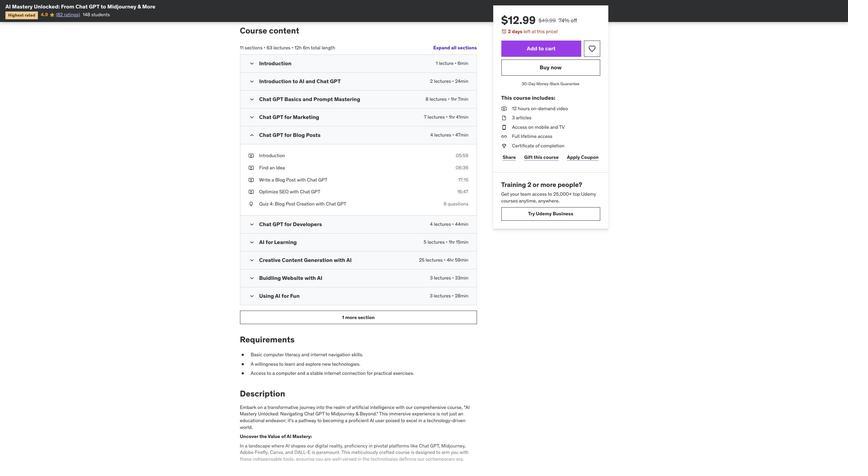 Task type: locate. For each thing, give the bounding box(es) containing it.
1 inside button
[[342, 315, 344, 321]]

1 vertical spatial mastery
[[240, 412, 257, 418]]

lectures for chat gpt for developers
[[434, 222, 451, 228]]

ai up highest
[[5, 3, 11, 10]]

44min
[[455, 222, 468, 228]]

course down completion
[[543, 154, 559, 161]]

an inside embark on a transformative journey into the realm of artificial intelligence with our comprehensive course, "ai mastery unlocked: navigating chat gpt to midjourney & beyond." this immersive experience is not just an educational endeavor; it's a pathway to becoming a proficient ai user poised to excel in a technology-driven world. uncover the value of ai mastery: in a landscape where ai shapes our digital reality, proficiency in pivotal platforms like chat gpt, midjourney, adobe firefly, canva, and dall-e is paramount. this meticulously crafted course is designed to arm you with these indispensable tools, ensuring you are well-versed in the technologies defining our contemporary era.
[[458, 412, 463, 418]]

optimize
[[259, 189, 278, 195]]

0 vertical spatial unlocked:
[[34, 3, 60, 10]]

of down full lifetime access
[[536, 143, 540, 149]]

new
[[322, 362, 331, 368]]

with
[[297, 177, 306, 183], [290, 189, 299, 195], [316, 201, 325, 207], [334, 257, 345, 264], [305, 275, 316, 282], [396, 405, 405, 411], [460, 450, 469, 456]]

0 horizontal spatial in
[[358, 457, 362, 462]]

small image for chat gpt for developers
[[248, 222, 255, 228]]

3 lectures • 28min
[[430, 293, 468, 299]]

3 down 25 lectures • 4hr 59min
[[430, 275, 433, 282]]

3 lectures • 33min
[[430, 275, 468, 282]]

lectures for using ai for fun
[[434, 293, 451, 299]]

(82
[[56, 12, 63, 18]]

0 horizontal spatial udemy
[[536, 211, 552, 217]]

0 vertical spatial an
[[270, 165, 275, 171]]

small image left using
[[248, 293, 255, 300]]

contemporary
[[426, 457, 455, 462]]

on right the embark
[[258, 405, 263, 411]]

• for chat gpt for marketing
[[446, 114, 448, 120]]

this right at
[[537, 28, 545, 35]]

lectures right 5
[[428, 240, 445, 246]]

internet up "explore"
[[311, 352, 327, 358]]

training 2 or more people? get your team access to 25,000+ top udemy courses anytime, anywhere.
[[501, 181, 596, 204]]

0 vertical spatial &
[[138, 3, 141, 10]]

write a blog post with chat gpt
[[259, 177, 327, 183]]

2 vertical spatial 2
[[528, 181, 531, 189]]

post down optimize seo with chat gpt
[[286, 201, 295, 207]]

articles
[[516, 115, 532, 121]]

mastery:
[[292, 434, 312, 440]]

where
[[271, 444, 284, 450]]

1 vertical spatial 4
[[430, 222, 433, 228]]

0 vertical spatial of
[[536, 143, 540, 149]]

0 vertical spatial introduction
[[259, 60, 291, 67]]

63
[[267, 45, 272, 51]]

lectures down 3 lectures • 33min
[[434, 293, 451, 299]]

lectures right 7
[[428, 114, 445, 120]]

xsmall image
[[501, 106, 507, 112], [501, 115, 507, 121], [501, 134, 507, 140], [501, 143, 507, 150], [248, 165, 254, 172], [248, 177, 254, 184], [240, 352, 245, 359], [240, 371, 245, 378]]

7 lectures • 1hr 41min
[[424, 114, 468, 120]]

1hr left 15min
[[449, 240, 455, 246]]

7 small image from the top
[[248, 257, 255, 264]]

2 vertical spatial this
[[342, 450, 350, 456]]

udemy right the top
[[581, 191, 596, 198]]

1 horizontal spatial &
[[356, 412, 359, 418]]

0 horizontal spatial midjourney
[[107, 3, 136, 10]]

0 horizontal spatial this
[[342, 450, 350, 456]]

33min
[[455, 275, 468, 282]]

access down or
[[532, 191, 547, 198]]

udemy right "try"
[[536, 211, 552, 217]]

8 small image from the top
[[248, 275, 255, 282]]

•
[[264, 45, 265, 51], [292, 45, 293, 51], [455, 60, 457, 67], [452, 78, 454, 84], [448, 96, 450, 102], [446, 114, 448, 120], [452, 132, 454, 138], [452, 222, 454, 228], [446, 240, 448, 246], [444, 257, 446, 264], [452, 275, 454, 282], [452, 293, 454, 299]]

money-
[[537, 81, 550, 86]]

this
[[537, 28, 545, 35], [534, 154, 542, 161]]

for for developers
[[284, 221, 292, 228]]

an
[[270, 165, 275, 171], [458, 412, 463, 418]]

for left learning
[[266, 239, 273, 246]]

2 horizontal spatial our
[[418, 457, 424, 462]]

1 small image from the top
[[248, 60, 255, 67]]

0 vertical spatial 4
[[430, 132, 433, 138]]

course down platforms on the left
[[396, 450, 410, 456]]

meticulously
[[351, 450, 378, 456]]

all
[[451, 45, 457, 51]]

an up driven
[[458, 412, 463, 418]]

lectures right 25
[[426, 257, 443, 264]]

5
[[424, 240, 427, 246]]

small image left ai for learning
[[248, 240, 255, 246]]

introduction up the find an idea at the top left of page
[[259, 153, 285, 159]]

xsmall image for optimize seo with chat gpt
[[248, 189, 254, 196]]

the right into
[[326, 405, 333, 411]]

1 horizontal spatial of
[[347, 405, 351, 411]]

business
[[553, 211, 573, 217]]

1 vertical spatial computer
[[276, 371, 296, 377]]

midjourney inside embark on a transformative journey into the realm of artificial intelligence with our comprehensive course, "ai mastery unlocked: navigating chat gpt to midjourney & beyond." this immersive experience is not just an educational endeavor; it's a pathway to becoming a proficient ai user poised to excel in a technology-driven world. uncover the value of ai mastery: in a landscape where ai shapes our digital reality, proficiency in pivotal platforms like chat gpt, midjourney, adobe firefly, canva, and dall-e is paramount. this meticulously crafted course is designed to arm you with these indispensable tools, ensuring you are well-versed in the technologies defining our contemporary era.
[[331, 412, 355, 418]]

xsmall image for full lifetime access
[[501, 134, 507, 140]]

more left section
[[345, 315, 357, 321]]

2 introduction from the top
[[259, 78, 291, 85]]

this right gift
[[534, 154, 542, 161]]

1 vertical spatial this
[[534, 154, 542, 161]]

1 vertical spatial introduction
[[259, 78, 291, 85]]

includes:
[[532, 95, 555, 101]]

0 horizontal spatial sections
[[245, 45, 263, 51]]

0 horizontal spatial is
[[312, 450, 315, 456]]

& up proficient
[[356, 412, 359, 418]]

unlocked: inside embark on a transformative journey into the realm of artificial intelligence with our comprehensive course, "ai mastery unlocked: navigating chat gpt to midjourney & beyond." this immersive experience is not just an educational endeavor; it's a pathway to becoming a proficient ai user poised to excel in a technology-driven world. uncover the value of ai mastery: in a landscape where ai shapes our digital reality, proficiency in pivotal platforms like chat gpt, midjourney, adobe firefly, canva, and dall-e is paramount. this meticulously crafted course is designed to arm you with these indispensable tools, ensuring you are well-versed in the technologies defining our contemporary era.
[[258, 412, 279, 418]]

0 horizontal spatial 1
[[342, 315, 344, 321]]

2 right alarm icon
[[508, 28, 511, 35]]

xsmall image for introduction
[[248, 153, 254, 160]]

1 horizontal spatial more
[[540, 181, 556, 189]]

are
[[324, 457, 331, 462]]

to
[[101, 3, 106, 10], [539, 45, 544, 52], [293, 78, 298, 85], [548, 191, 552, 198], [279, 362, 284, 368], [267, 371, 271, 377], [326, 412, 330, 418], [317, 418, 322, 424], [401, 418, 405, 424], [436, 450, 441, 456]]

mastery up highest rated
[[12, 3, 33, 10]]

0 vertical spatial udemy
[[581, 191, 596, 198]]

1 vertical spatial more
[[345, 315, 357, 321]]

alarm image
[[501, 29, 507, 34]]

0 horizontal spatial our
[[307, 444, 314, 450]]

1 horizontal spatial this
[[379, 412, 388, 418]]

internet down new
[[324, 371, 341, 377]]

7
[[424, 114, 427, 120]]

in down experience
[[418, 418, 422, 424]]

• left 15min
[[446, 240, 448, 246]]

2 lectures • 24min
[[430, 78, 468, 84]]

1 small image from the top
[[248, 240, 255, 246]]

1 horizontal spatial sections
[[458, 45, 477, 51]]

introduction down 63
[[259, 60, 291, 67]]

1hr for marketing
[[449, 114, 455, 120]]

versed
[[342, 457, 357, 462]]

4 up 5 lectures • 1hr 15min
[[430, 222, 433, 228]]

our down designed
[[418, 457, 424, 462]]

post up optimize seo with chat gpt
[[286, 177, 296, 183]]

immersive
[[389, 412, 411, 418]]

0 vertical spatial 1hr
[[451, 96, 457, 102]]

1 horizontal spatial access
[[512, 124, 527, 130]]

5 lectures • 1hr 15min
[[424, 240, 468, 246]]

this course includes:
[[501, 95, 555, 101]]

our up the immersive at the bottom left of page
[[406, 405, 413, 411]]

1 4 from the top
[[430, 132, 433, 138]]

sections
[[245, 45, 263, 51], [458, 45, 477, 51]]

for up learning
[[284, 221, 292, 228]]

website
[[282, 275, 303, 282]]

proficiency
[[344, 444, 368, 450]]

1 vertical spatial small image
[[248, 293, 255, 300]]

comprehensive
[[414, 405, 446, 411]]

1 introduction from the top
[[259, 60, 291, 67]]

gpt inside embark on a transformative journey into the realm of artificial intelligence with our comprehensive course, "ai mastery unlocked: navigating chat gpt to midjourney & beyond." this immersive experience is not just an educational endeavor; it's a pathway to becoming a proficient ai user poised to excel in a technology-driven world. uncover the value of ai mastery: in a landscape where ai shapes our digital reality, proficiency in pivotal platforms like chat gpt, midjourney, adobe firefly, canva, and dall-e is paramount. this meticulously crafted course is designed to arm you with these indispensable tools, ensuring you are well-versed in the technologies defining our contemporary era.
[[316, 412, 325, 418]]

xsmall image left find
[[248, 165, 254, 172]]

1 horizontal spatial the
[[326, 405, 333, 411]]

3 for buidling website with ai
[[430, 275, 433, 282]]

small image for chat gpt basics and prompt mastering
[[248, 96, 255, 103]]

course up hours
[[513, 95, 531, 101]]

1 horizontal spatial udemy
[[581, 191, 596, 198]]

2 horizontal spatial 2
[[528, 181, 531, 189]]

our up e
[[307, 444, 314, 450]]

1 horizontal spatial on
[[528, 124, 534, 130]]

2 vertical spatial 1hr
[[449, 240, 455, 246]]

148
[[83, 12, 90, 18]]

2 vertical spatial our
[[418, 457, 424, 462]]

a
[[251, 362, 254, 368]]

on for embark
[[258, 405, 263, 411]]

more inside button
[[345, 315, 357, 321]]

driven
[[452, 418, 466, 424]]

1 horizontal spatial mastery
[[240, 412, 257, 418]]

the up landscape
[[259, 434, 267, 440]]

0 vertical spatial post
[[286, 177, 296, 183]]

anytime,
[[519, 198, 537, 204]]

2 vertical spatial blog
[[275, 201, 285, 207]]

xsmall image for 12 hours on-demand video
[[501, 106, 507, 112]]

a down experience
[[423, 418, 426, 424]]

$12.99
[[501, 13, 536, 27]]

to up students
[[101, 3, 106, 10]]

• left 6min
[[455, 60, 457, 67]]

lectures up 5 lectures • 1hr 15min
[[434, 222, 451, 228]]

xsmall image
[[501, 124, 507, 131], [248, 153, 254, 160], [248, 189, 254, 196], [248, 201, 254, 208], [240, 362, 245, 368]]

proficient
[[349, 418, 369, 424]]

rated
[[25, 13, 35, 18]]

4
[[430, 132, 433, 138], [430, 222, 433, 228]]

small image
[[248, 60, 255, 67], [248, 78, 255, 85], [248, 96, 255, 103], [248, 114, 255, 121], [248, 132, 255, 139], [248, 222, 255, 228], [248, 257, 255, 264], [248, 275, 255, 282]]

lectures
[[273, 45, 290, 51], [434, 78, 451, 84], [430, 96, 447, 102], [428, 114, 445, 120], [434, 132, 451, 138], [434, 222, 451, 228], [428, 240, 445, 246], [426, 257, 443, 264], [434, 275, 451, 282], [434, 293, 451, 299]]

1 horizontal spatial you
[[451, 450, 459, 456]]

small image
[[248, 240, 255, 246], [248, 293, 255, 300]]

0 horizontal spatial 2
[[430, 78, 433, 84]]

with up optimize seo with chat gpt
[[297, 177, 306, 183]]

6min
[[458, 60, 468, 67]]

unlocked: up 4.9
[[34, 3, 60, 10]]

and up 'chat gpt basics and prompt mastering'
[[306, 78, 315, 85]]

sections right all
[[458, 45, 477, 51]]

4 small image from the top
[[248, 114, 255, 121]]

11 sections • 63 lectures • 12h 6m total length
[[240, 45, 335, 51]]

4 for chat gpt for developers
[[430, 222, 433, 228]]

in up the meticulously
[[369, 444, 373, 450]]

chat gpt for blog posts
[[259, 132, 321, 139]]

with right generation
[[334, 257, 345, 264]]

2 small image from the top
[[248, 78, 255, 85]]

hours
[[518, 106, 530, 112]]

xsmall image up share
[[501, 143, 507, 150]]

on inside embark on a transformative journey into the realm of artificial intelligence with our comprehensive course, "ai mastery unlocked: navigating chat gpt to midjourney & beyond." this immersive experience is not just an educational endeavor; it's a pathway to becoming a proficient ai user poised to excel in a technology-driven world. uncover the value of ai mastery: in a landscape where ai shapes our digital reality, proficiency in pivotal platforms like chat gpt, midjourney, adobe firefly, canva, and dall-e is paramount. this meticulously crafted course is designed to arm you with these indispensable tools, ensuring you are well-versed in the technologies defining our contemporary era.
[[258, 405, 263, 411]]

• left 63
[[264, 45, 265, 51]]

2 horizontal spatial in
[[418, 418, 422, 424]]

0 horizontal spatial course
[[396, 450, 410, 456]]

0 horizontal spatial access
[[251, 371, 266, 377]]

access down a
[[251, 371, 266, 377]]

2 vertical spatial of
[[281, 434, 286, 440]]

0 vertical spatial this
[[501, 95, 512, 101]]

wishlist image
[[588, 45, 596, 53]]

2 up 8 lectures • 1hr 7min
[[430, 78, 433, 84]]

1 vertical spatial on
[[258, 405, 263, 411]]

and up tools,
[[285, 450, 293, 456]]

0 vertical spatial more
[[540, 181, 556, 189]]

for left practical at the left bottom of page
[[367, 371, 373, 377]]

xsmall image left 'full' on the top
[[501, 134, 507, 140]]

marketing
[[293, 114, 319, 121]]

5 small image from the top
[[248, 132, 255, 139]]

0 horizontal spatial unlocked:
[[34, 3, 60, 10]]

1 vertical spatial &
[[356, 412, 359, 418]]

on
[[528, 124, 534, 130], [258, 405, 263, 411]]

sections inside dropdown button
[[458, 45, 477, 51]]

chat gpt basics and prompt mastering
[[259, 96, 360, 103]]

xsmall image left basic
[[240, 352, 245, 359]]

a left stable
[[307, 371, 309, 377]]

74%
[[559, 17, 570, 24]]

1 horizontal spatial midjourney
[[331, 412, 355, 418]]

and right learn on the left
[[296, 362, 304, 368]]

0 horizontal spatial the
[[259, 434, 267, 440]]

apply coupon
[[567, 154, 599, 161]]

0 horizontal spatial more
[[345, 315, 357, 321]]

introduction up basics
[[259, 78, 291, 85]]

• left 24min
[[452, 78, 454, 84]]

like
[[411, 444, 418, 450]]

try
[[528, 211, 535, 217]]

xsmall image left 3 articles
[[501, 115, 507, 121]]

expand all sections
[[433, 45, 477, 51]]

to up becoming
[[326, 412, 330, 418]]

mastery down the embark
[[240, 412, 257, 418]]

0 vertical spatial the
[[326, 405, 333, 411]]

1 vertical spatial you
[[316, 457, 323, 462]]

• left 4hr
[[444, 257, 446, 264]]

• left 33min
[[452, 275, 454, 282]]

• for using ai for fun
[[452, 293, 454, 299]]

0 vertical spatial on
[[528, 124, 534, 130]]

2 small image from the top
[[248, 293, 255, 300]]

midjourney down realm
[[331, 412, 355, 418]]

12h 6m
[[295, 45, 310, 51]]

3 for using ai for fun
[[430, 293, 433, 299]]

2 4 from the top
[[430, 222, 433, 228]]

1 vertical spatial blog
[[275, 177, 285, 183]]

1 vertical spatial 1hr
[[449, 114, 455, 120]]

xsmall image for quiz 4: blog post creation with chat gpt
[[248, 201, 254, 208]]

xsmall image for basic computer literacy and internet navigation skills.
[[240, 352, 245, 359]]

xsmall image for certificate of completion
[[501, 143, 507, 150]]

• left 47min
[[452, 132, 454, 138]]

0 vertical spatial course
[[513, 95, 531, 101]]

to up anywhere.
[[548, 191, 552, 198]]

a right 'in'
[[245, 444, 247, 450]]

lecture
[[439, 60, 454, 67]]

1 vertical spatial 3
[[430, 275, 433, 282]]

0 vertical spatial our
[[406, 405, 413, 411]]

1 vertical spatial this
[[379, 412, 388, 418]]

lectures for chat gpt for blog posts
[[434, 132, 451, 138]]

access down 3 articles
[[512, 124, 527, 130]]

access for requirements
[[251, 371, 266, 377]]

11
[[240, 45, 244, 51]]

2 horizontal spatial this
[[501, 95, 512, 101]]

an left idea
[[270, 165, 275, 171]]

• for chat gpt for developers
[[452, 222, 454, 228]]

small image for introduction
[[248, 60, 255, 67]]

0 vertical spatial small image
[[248, 240, 255, 246]]

0 vertical spatial in
[[418, 418, 422, 424]]

a right the it's
[[295, 418, 297, 424]]

udemy inside training 2 or more people? get your team access to 25,000+ top udemy courses anytime, anywhere.
[[581, 191, 596, 198]]

1 vertical spatial post
[[286, 201, 295, 207]]

lectures for chat gpt basics and prompt mastering
[[430, 96, 447, 102]]

ai up 'chat gpt basics and prompt mastering'
[[299, 78, 304, 85]]

learning
[[274, 239, 297, 246]]

on for access
[[528, 124, 534, 130]]

in
[[240, 444, 244, 450]]

and left tv
[[550, 124, 558, 130]]

1 vertical spatial 2
[[430, 78, 433, 84]]

these
[[240, 457, 252, 462]]

blog for creation
[[275, 201, 285, 207]]

1 horizontal spatial 2
[[508, 28, 511, 35]]

• for introduction to ai and chat gpt
[[452, 78, 454, 84]]

6 small image from the top
[[248, 222, 255, 228]]

basic computer literacy and internet navigation skills.
[[251, 352, 363, 358]]

2 horizontal spatial of
[[536, 143, 540, 149]]

0 vertical spatial mastery
[[12, 3, 33, 10]]

to inside button
[[539, 45, 544, 52]]

basics
[[284, 96, 301, 103]]

1 vertical spatial internet
[[324, 371, 341, 377]]

back
[[550, 81, 560, 86]]

experience
[[412, 412, 435, 418]]

0 horizontal spatial an
[[270, 165, 275, 171]]

description
[[240, 389, 285, 400]]

with right the creation
[[316, 201, 325, 207]]

small image for creative content generation with ai
[[248, 257, 255, 264]]

in down the meticulously
[[358, 457, 362, 462]]

2 vertical spatial in
[[358, 457, 362, 462]]

willingness
[[255, 362, 278, 368]]

is left not
[[437, 412, 440, 418]]

1 vertical spatial course
[[543, 154, 559, 161]]

1 vertical spatial in
[[369, 444, 373, 450]]

2 vertical spatial introduction
[[259, 153, 285, 159]]

4 lectures • 44min
[[430, 222, 468, 228]]

chat
[[75, 3, 88, 10], [317, 78, 329, 85], [259, 96, 271, 103], [259, 114, 271, 121], [259, 132, 271, 139], [307, 177, 317, 183], [300, 189, 310, 195], [326, 201, 336, 207], [259, 221, 271, 228], [304, 412, 314, 418], [419, 444, 429, 450]]

ai left "mastery:"
[[287, 434, 291, 440]]

xsmall image for 3 articles
[[501, 115, 507, 121]]

expand all sections button
[[433, 41, 477, 55]]

1 vertical spatial of
[[347, 405, 351, 411]]

lectures down lecture
[[434, 78, 451, 84]]

0 vertical spatial 1
[[436, 60, 438, 67]]

learn
[[285, 362, 295, 368]]

with up era.
[[460, 450, 469, 456]]

fun
[[290, 293, 300, 300]]

write
[[259, 177, 271, 183]]

blog right 4:
[[275, 201, 285, 207]]

pivotal
[[374, 444, 388, 450]]

3 small image from the top
[[248, 96, 255, 103]]

unlocked: up the endeavor; on the bottom of page
[[258, 412, 279, 418]]

quiz
[[259, 201, 269, 207]]

2 horizontal spatial the
[[363, 457, 370, 462]]

1 horizontal spatial unlocked:
[[258, 412, 279, 418]]

1 vertical spatial 1
[[342, 315, 344, 321]]

2 vertical spatial course
[[396, 450, 410, 456]]

• left 7min
[[448, 96, 450, 102]]

is
[[437, 412, 440, 418], [312, 450, 315, 456], [411, 450, 414, 456]]

a down description
[[264, 405, 267, 411]]

anywhere.
[[538, 198, 560, 204]]

1hr left 41min
[[449, 114, 455, 120]]

1 left section
[[342, 315, 344, 321]]

2 inside training 2 or more people? get your team access to 25,000+ top udemy courses anytime, anywhere.
[[528, 181, 531, 189]]

people?
[[558, 181, 582, 189]]

a
[[272, 177, 274, 183], [272, 371, 275, 377], [307, 371, 309, 377], [264, 405, 267, 411], [295, 418, 297, 424], [345, 418, 348, 424], [423, 418, 426, 424], [245, 444, 247, 450]]

1 horizontal spatial course
[[513, 95, 531, 101]]

0 horizontal spatial of
[[281, 434, 286, 440]]

0 horizontal spatial on
[[258, 405, 263, 411]]



Task type: describe. For each thing, give the bounding box(es) containing it.
access inside training 2 or more people? get your team access to 25,000+ top udemy courses anytime, anywhere.
[[532, 191, 547, 198]]

questions
[[448, 201, 468, 207]]

for for fun
[[282, 293, 289, 300]]

lectures right 63
[[273, 45, 290, 51]]

1 vertical spatial udemy
[[536, 211, 552, 217]]

access for this course includes:
[[512, 124, 527, 130]]

small image for introduction to ai and chat gpt
[[248, 78, 255, 85]]

1 for 1 more section
[[342, 315, 344, 321]]

17:15
[[458, 177, 468, 183]]

0 vertical spatial 3
[[512, 115, 515, 121]]

ai down beyond."
[[370, 418, 374, 424]]

highest rated
[[8, 13, 35, 18]]

introduction to ai and chat gpt
[[259, 78, 341, 85]]

3 introduction from the top
[[259, 153, 285, 159]]

post for creation
[[286, 201, 295, 207]]

user
[[375, 418, 384, 424]]

2 for 2 days left at this price!
[[508, 28, 511, 35]]

try udemy business link
[[501, 207, 600, 221]]

1hr for and
[[451, 96, 457, 102]]

creation
[[297, 201, 315, 207]]

4 for chat gpt for blog posts
[[430, 132, 433, 138]]

to inside training 2 or more people? get your team access to 25,000+ top udemy courses anytime, anywhere.
[[548, 191, 552, 198]]

12
[[512, 106, 517, 112]]

25,000+
[[553, 191, 572, 198]]

a right write
[[272, 177, 274, 183]]

8 lectures • 1hr 7min
[[426, 96, 468, 102]]

ai for learning
[[259, 239, 297, 246]]

prompt
[[314, 96, 333, 103]]

2 for 2 lectures • 24min
[[430, 78, 433, 84]]

lectures for creative content generation with ai
[[426, 257, 443, 264]]

your
[[510, 191, 519, 198]]

connection
[[342, 371, 366, 377]]

for for marketing
[[284, 114, 292, 121]]

ai up creative
[[259, 239, 265, 246]]

content
[[282, 257, 303, 264]]

xsmall image for access to a computer and a stable internet connection for practical exercises.
[[240, 371, 245, 378]]

$49.99
[[539, 17, 556, 24]]

lectures for ai for learning
[[428, 240, 445, 246]]

1 vertical spatial our
[[307, 444, 314, 450]]

tv
[[559, 124, 565, 130]]

landscape
[[249, 444, 270, 450]]

1 horizontal spatial in
[[369, 444, 373, 450]]

ai right generation
[[346, 257, 352, 264]]

to left learn on the left
[[279, 362, 284, 368]]

just
[[449, 412, 457, 418]]

with up the immersive at the bottom left of page
[[396, 405, 405, 411]]

and inside embark on a transformative journey into the realm of artificial intelligence with our comprehensive course, "ai mastery unlocked: navigating chat gpt to midjourney & beyond." this immersive experience is not just an educational endeavor; it's a pathway to becoming a proficient ai user poised to excel in a technology-driven world. uncover the value of ai mastery: in a landscape where ai shapes our digital reality, proficiency in pivotal platforms like chat gpt, midjourney, adobe firefly, canva, and dall-e is paramount. this meticulously crafted course is designed to arm you with these indispensable tools, ensuring you are well-versed in the technologies defining our contemporary era.
[[285, 450, 293, 456]]

era.
[[456, 457, 464, 462]]

0 vertical spatial you
[[451, 450, 459, 456]]

59min
[[455, 257, 468, 264]]

small image for chat gpt for blog posts
[[248, 132, 255, 139]]

2 horizontal spatial is
[[437, 412, 440, 418]]

blog for with
[[275, 177, 285, 183]]

xsmall image left write
[[248, 177, 254, 184]]

navigation
[[328, 352, 350, 358]]

generation
[[304, 257, 333, 264]]

25
[[419, 257, 425, 264]]

• for buidling website with ai
[[452, 275, 454, 282]]

16:47
[[457, 189, 468, 195]]

ai mastery unlocked: from chat gpt to midjourney & more
[[5, 3, 155, 10]]

with right "seo"
[[290, 189, 299, 195]]

lectures for chat gpt for marketing
[[428, 114, 445, 120]]

embark on a transformative journey into the realm of artificial intelligence with our comprehensive course, "ai mastery unlocked: navigating chat gpt to midjourney & beyond." this immersive experience is not just an educational endeavor; it's a pathway to becoming a proficient ai user poised to excel in a technology-driven world. uncover the value of ai mastery: in a landscape where ai shapes our digital reality, proficiency in pivotal platforms like chat gpt, midjourney, adobe firefly, canva, and dall-e is paramount. this meticulously crafted course is designed to arm you with these indispensable tools, ensuring you are well-versed in the technologies defining our contemporary era.
[[240, 405, 470, 462]]

30-
[[522, 81, 529, 86]]

students
[[91, 12, 110, 18]]

content
[[269, 25, 299, 36]]

to down willingness on the left bottom
[[267, 371, 271, 377]]

uncover
[[240, 434, 258, 440]]

technologies.
[[332, 362, 360, 368]]

e
[[308, 450, 311, 456]]

2 days left at this price!
[[508, 28, 558, 35]]

28min
[[455, 293, 468, 299]]

access to a computer and a stable internet connection for practical exercises.
[[251, 371, 414, 377]]

gift
[[524, 154, 533, 161]]

1 for 1 lecture • 6min
[[436, 60, 438, 67]]

indispensable
[[253, 457, 282, 462]]

total
[[311, 45, 321, 51]]

7min
[[458, 96, 468, 102]]

ai right using
[[275, 293, 280, 300]]

8
[[426, 96, 429, 102]]

firefly,
[[255, 450, 269, 456]]

148 students
[[83, 12, 110, 18]]

6
[[444, 201, 447, 207]]

and down a willingness to learn and explore new technologies.
[[297, 371, 305, 377]]

& inside embark on a transformative journey into the realm of artificial intelligence with our comprehensive course, "ai mastery unlocked: navigating chat gpt to midjourney & beyond." this immersive experience is not just an educational endeavor; it's a pathway to becoming a proficient ai user poised to excel in a technology-driven world. uncover the value of ai mastery: in a landscape where ai shapes our digital reality, proficiency in pivotal platforms like chat gpt, midjourney, adobe firefly, canva, and dall-e is paramount. this meticulously crafted course is designed to arm you with these indispensable tools, ensuring you are well-versed in the technologies defining our contemporary era.
[[356, 412, 359, 418]]

lectures for introduction to ai and chat gpt
[[434, 78, 451, 84]]

not
[[441, 412, 448, 418]]

0 vertical spatial this
[[537, 28, 545, 35]]

video
[[557, 106, 568, 112]]

ai right where
[[285, 444, 290, 450]]

creative content generation with ai
[[259, 257, 352, 264]]

mastery inside embark on a transformative journey into the realm of artificial intelligence with our comprehensive course, "ai mastery unlocked: navigating chat gpt to midjourney & beyond." this immersive experience is not just an educational endeavor; it's a pathway to becoming a proficient ai user poised to excel in a technology-driven world. uncover the value of ai mastery: in a landscape where ai shapes our digital reality, proficiency in pivotal platforms like chat gpt, midjourney, adobe firefly, canva, and dall-e is paramount. this meticulously crafted course is designed to arm you with these indispensable tools, ensuring you are well-versed in the technologies defining our contemporary era.
[[240, 412, 257, 418]]

post for with
[[286, 177, 296, 183]]

1 horizontal spatial is
[[411, 450, 414, 456]]

and right basics
[[303, 96, 312, 103]]

course,
[[447, 405, 463, 411]]

idea
[[276, 165, 285, 171]]

value
[[268, 434, 280, 440]]

shapes
[[291, 444, 306, 450]]

6 questions
[[444, 201, 468, 207]]

add to cart button
[[501, 40, 581, 57]]

small image for buidling website with ai
[[248, 275, 255, 282]]

4:
[[270, 201, 274, 207]]

adobe
[[240, 450, 254, 456]]

using
[[259, 293, 274, 300]]

• for chat gpt basics and prompt mastering
[[448, 96, 450, 102]]

4 lectures • 47min
[[430, 132, 468, 138]]

beyond."
[[360, 412, 378, 418]]

• left 12h 6m
[[292, 45, 293, 51]]

price!
[[546, 28, 558, 35]]

buy now
[[540, 64, 562, 71]]

05:59
[[456, 153, 468, 159]]

or
[[533, 181, 539, 189]]

highest
[[8, 13, 24, 18]]

• for creative content generation with ai
[[444, 257, 446, 264]]

realm
[[334, 405, 346, 411]]

0 vertical spatial internet
[[311, 352, 327, 358]]

small image for using
[[248, 293, 255, 300]]

for for blog
[[284, 132, 292, 139]]

and up a willingness to learn and explore new technologies.
[[302, 352, 309, 358]]

basic
[[251, 352, 262, 358]]

lifetime
[[521, 134, 537, 140]]

navigating
[[280, 412, 303, 418]]

0 vertical spatial access
[[538, 134, 552, 140]]

a left proficient
[[345, 418, 348, 424]]

0 horizontal spatial mastery
[[12, 3, 33, 10]]

excel
[[406, 418, 417, 424]]

06:36
[[456, 165, 468, 171]]

defining
[[399, 457, 416, 462]]

team
[[520, 191, 531, 198]]

12 hours on-demand video
[[512, 106, 568, 112]]

lectures for buidling website with ai
[[434, 275, 451, 282]]

world.
[[240, 425, 253, 431]]

course inside embark on a transformative journey into the realm of artificial intelligence with our comprehensive course, "ai mastery unlocked: navigating chat gpt to midjourney & beyond." this immersive experience is not just an educational endeavor; it's a pathway to becoming a proficient ai user poised to excel in a technology-driven world. uncover the value of ai mastery: in a landscape where ai shapes our digital reality, proficiency in pivotal platforms like chat gpt, midjourney, adobe firefly, canva, and dall-e is paramount. this meticulously crafted course is designed to arm you with these indispensable tools, ensuring you are well-versed in the technologies defining our contemporary era.
[[396, 450, 410, 456]]

1 vertical spatial the
[[259, 434, 267, 440]]

seo
[[279, 189, 289, 195]]

to right pathway
[[317, 418, 322, 424]]

0 horizontal spatial you
[[316, 457, 323, 462]]

coupon
[[581, 154, 599, 161]]

training
[[501, 181, 526, 189]]

4hr
[[447, 257, 454, 264]]

0 vertical spatial computer
[[264, 352, 284, 358]]

15min
[[456, 240, 468, 246]]

artificial
[[352, 405, 369, 411]]

0 vertical spatial blog
[[293, 132, 305, 139]]

0 vertical spatial midjourney
[[107, 3, 136, 10]]

certificate of completion
[[512, 143, 565, 149]]

days
[[512, 28, 523, 35]]

a down willingness on the left bottom
[[272, 371, 275, 377]]

small image for ai
[[248, 240, 255, 246]]

to up contemporary
[[436, 450, 441, 456]]

small image for chat gpt for marketing
[[248, 114, 255, 121]]

stable
[[310, 371, 323, 377]]

share
[[503, 154, 516, 161]]

24min
[[455, 78, 468, 84]]

• for chat gpt for blog posts
[[452, 132, 454, 138]]

to up basics
[[293, 78, 298, 85]]

well-
[[332, 457, 342, 462]]

to down the immersive at the bottom left of page
[[401, 418, 405, 424]]

with right website
[[305, 275, 316, 282]]

ai down generation
[[317, 275, 322, 282]]

posts
[[306, 132, 321, 139]]

section
[[358, 315, 375, 321]]

developers
[[293, 221, 322, 228]]

more inside training 2 or more people? get your team access to 25,000+ top udemy courses anytime, anywhere.
[[540, 181, 556, 189]]

• for introduction
[[455, 60, 457, 67]]

• for ai for learning
[[446, 240, 448, 246]]



Task type: vqa. For each thing, say whether or not it's contained in the screenshot.
Learn in-demand skills with over 210,000 video courses the Learn
no



